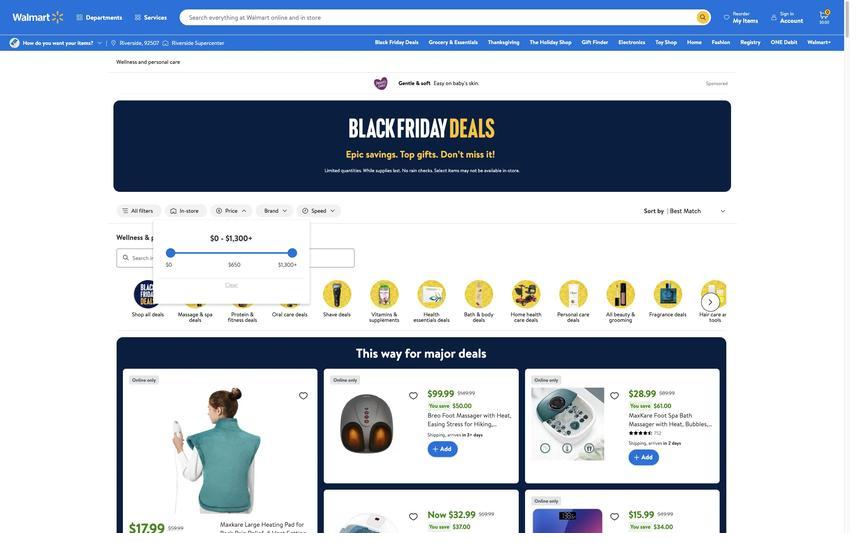 Task type: locate. For each thing, give the bounding box(es) containing it.
personal for &
[[151, 233, 178, 242]]

deals
[[406, 38, 419, 46]]

1 vertical spatial |
[[667, 207, 669, 215]]

0 horizontal spatial  image
[[110, 40, 117, 46]]

sign in to add to favorites list, breo foot massager with heat,  easing stress for hiking, tennis, golf fits feet up to men size 12 image
[[409, 391, 418, 401]]

save down $15.99
[[641, 523, 651, 531]]

reorder
[[733, 10, 750, 17]]

riverside, 92507
[[120, 39, 159, 47]]

save inside you save $37.00
[[439, 523, 450, 531]]

$0 for $0
[[166, 261, 172, 269]]

only inside $15.99 group
[[550, 498, 558, 504]]

the holiday shop
[[530, 38, 572, 46]]

1 horizontal spatial massage
[[662, 446, 685, 454]]

save for $50.00
[[439, 402, 450, 410]]

protein & fitness deals
[[228, 310, 257, 324]]

deals right the major
[[459, 344, 487, 362]]

in-store
[[180, 207, 199, 215]]

in inside '$99.99' group
[[462, 431, 466, 438]]

walmart black friday deals for days image
[[350, 118, 495, 138]]

save down $99.99
[[439, 402, 450, 410]]

massager down $50.00
[[457, 411, 482, 420]]

bath
[[464, 310, 475, 318], [680, 411, 692, 420]]

1 horizontal spatial  image
[[162, 39, 169, 47]]

limited quantities. while supplies last. no rain checks. select items may not be available in-store.
[[325, 167, 520, 174]]

1 horizontal spatial in
[[664, 440, 667, 446]]

select
[[434, 167, 447, 174]]

bath left body
[[464, 310, 475, 318]]

shop all deals image
[[134, 280, 162, 308]]

1 horizontal spatial with
[[656, 420, 668, 428]]

add to cart image
[[431, 444, 440, 454], [632, 453, 642, 462]]

thanksgiving link
[[485, 38, 523, 46]]

you inside you save $34.00
[[631, 523, 639, 531]]

you for $37.00
[[429, 523, 438, 531]]

0 vertical spatial $1,300+
[[226, 233, 253, 244]]

$49.99
[[658, 510, 673, 518]]

online inside $15.99 group
[[535, 498, 548, 504]]

0 horizontal spatial arrives
[[448, 431, 461, 438]]

personal
[[148, 58, 169, 66], [151, 233, 178, 242]]

this way for major deals
[[356, 344, 487, 362]]

online only inside $28.99 group
[[535, 377, 558, 383]]

bath & body deals image
[[465, 280, 493, 308]]

sign in to add to favorites list, maxkare foot spa bath massager with heat, bubbles, and vibration, digital temperature control, 16 detachable massage rollers, soothe and comfort feet image
[[610, 391, 620, 401]]

online inside $28.99 group
[[535, 377, 548, 383]]

2 horizontal spatial shop
[[665, 38, 677, 46]]

shipping, up 'soothe'
[[629, 440, 648, 446]]

shave deals
[[323, 310, 351, 318]]

you inside you save $37.00
[[429, 523, 438, 531]]

online only for $99.99
[[333, 377, 357, 383]]

you up maxkare
[[631, 402, 639, 410]]

deals inside bath & body deals
[[473, 316, 485, 324]]

save inside you save $50.00 breo foot massager with heat, easing stress for hiking, tennis, golf fits feet up to men size 12
[[439, 402, 450, 410]]

0 horizontal spatial |
[[106, 39, 107, 47]]

foot right the breo
[[442, 411, 455, 420]]

vitamins & supplements image
[[370, 280, 399, 308]]

health
[[424, 310, 440, 318]]

1 vertical spatial home
[[511, 310, 525, 318]]

1 foot from the left
[[442, 411, 455, 420]]

massage & spa deals link
[[175, 280, 216, 324]]

you inside you save $61.00 maxkare foot spa bath massager with heat, bubbles, and vibration, digital temperature control, 16 detachable massage rollers, soothe and comfort feet
[[631, 402, 639, 410]]

& down filters at the left
[[145, 233, 150, 242]]

supplements
[[369, 316, 399, 324]]

clear button
[[166, 279, 297, 291]]

home left 'health'
[[511, 310, 525, 318]]

shave deals link
[[317, 280, 358, 319]]

2 wellness from the top
[[116, 233, 143, 242]]

care down in-store button
[[179, 233, 192, 242]]

1 horizontal spatial bath
[[680, 411, 692, 420]]

supplies
[[376, 167, 392, 174]]

massage inside massage & spa deals
[[178, 310, 198, 318]]

wellness for wellness and personal care
[[116, 58, 137, 66]]

grocery & essentials
[[429, 38, 478, 46]]

foot inside you save $61.00 maxkare foot spa bath massager with heat, bubbles, and vibration, digital temperature control, 16 detachable massage rollers, soothe and comfort feet
[[654, 411, 667, 420]]

add down "temperature"
[[642, 453, 653, 462]]

0 vertical spatial $0
[[210, 233, 219, 244]]

rollers,
[[686, 446, 707, 454]]

save up maxkare
[[641, 402, 651, 410]]

1 horizontal spatial days
[[672, 440, 681, 446]]

save inside you save $34.00
[[641, 523, 651, 531]]

gift finder link
[[578, 38, 612, 46]]

speed button
[[297, 205, 341, 217]]

1 vertical spatial personal
[[151, 233, 178, 242]]

arrives inside '$99.99' group
[[448, 431, 461, 438]]

all
[[131, 207, 138, 215], [606, 310, 613, 318]]

$0.00
[[820, 19, 830, 25]]

essentials
[[455, 38, 478, 46]]

personal care deals image
[[559, 280, 588, 308]]

0 vertical spatial personal
[[148, 58, 169, 66]]

and inside hair care and tools
[[723, 310, 731, 318]]

online only inside $15.99 group
[[535, 498, 558, 504]]

oral care deals
[[272, 310, 308, 318]]

arrives for in 3+ days
[[448, 431, 461, 438]]

home down search icon
[[687, 38, 702, 46]]

massage down 'digital'
[[662, 446, 685, 454]]

walmart image
[[13, 11, 64, 24]]

1 vertical spatial arrives
[[649, 440, 662, 446]]

foot for with
[[654, 411, 667, 420]]

0 vertical spatial arrives
[[448, 431, 461, 438]]

heat
[[272, 529, 285, 533]]

maxkare
[[220, 520, 243, 529]]

miss
[[466, 147, 484, 161]]

my
[[733, 16, 742, 25]]

golf
[[448, 428, 460, 437]]

shop right holiday
[[560, 38, 572, 46]]

store
[[186, 207, 199, 215]]

92507
[[144, 39, 159, 47]]

days inside $28.99 group
[[672, 440, 681, 446]]

in inside $28.99 group
[[664, 440, 667, 446]]

0 vertical spatial all
[[131, 207, 138, 215]]

add button inside '$99.99' group
[[428, 441, 458, 457]]

0 horizontal spatial foot
[[442, 411, 455, 420]]

0 vertical spatial massage
[[178, 310, 198, 318]]

$99.99
[[428, 387, 454, 400]]

days right the 3+
[[474, 431, 483, 438]]

& for massage
[[200, 310, 203, 318]]

1 vertical spatial wellness
[[116, 233, 143, 242]]

only inside $28.99 group
[[550, 377, 558, 383]]

arrives inside $28.99 group
[[649, 440, 662, 446]]

in-store button
[[165, 205, 207, 217]]

protein
[[231, 310, 249, 318]]

add to cart image left size
[[431, 444, 440, 454]]

fitness
[[228, 316, 244, 324]]

online only for $15.99
[[535, 498, 558, 504]]

deals right fitness
[[245, 316, 257, 324]]

deals right 'essentials'
[[438, 316, 450, 324]]

only for $15.99
[[550, 498, 558, 504]]

add to cart image down "temperature"
[[632, 453, 642, 462]]

online only inside '$99.99' group
[[333, 377, 357, 383]]

for right way
[[405, 344, 421, 362]]

deals left spa
[[189, 316, 201, 324]]

1 horizontal spatial foot
[[654, 411, 667, 420]]

wellness down the riverside,
[[116, 58, 137, 66]]

1 vertical spatial $0
[[166, 261, 172, 269]]

0 horizontal spatial all
[[131, 207, 138, 215]]

2 horizontal spatial for
[[465, 420, 473, 428]]

shop all deals
[[132, 310, 164, 318]]

shipping, inside $28.99 group
[[629, 440, 648, 446]]

deals
[[152, 310, 164, 318], [296, 310, 308, 318], [339, 310, 351, 318], [675, 310, 687, 318], [189, 316, 201, 324], [245, 316, 257, 324], [438, 316, 450, 324], [473, 316, 485, 324], [526, 316, 538, 324], [568, 316, 580, 324], [459, 344, 487, 362]]

$0 down wellness & personal care
[[166, 261, 172, 269]]

$1,300+ up $0 "range field"
[[226, 233, 253, 244]]

1 wellness from the top
[[116, 58, 137, 66]]

arrives down stress
[[448, 431, 461, 438]]

1 vertical spatial bath
[[680, 411, 692, 420]]

$0 left -
[[210, 233, 219, 244]]

days for shipping, arrives in 3+ days
[[474, 431, 483, 438]]

only inside '$99.99' group
[[348, 377, 357, 383]]

all left filters at the left
[[131, 207, 138, 215]]

personal down filters at the left
[[151, 233, 178, 242]]

thanksgiving
[[488, 38, 520, 46]]

1 vertical spatial massage
[[662, 446, 685, 454]]

0 horizontal spatial massage
[[178, 310, 198, 318]]

1 vertical spatial $1,300+
[[278, 261, 297, 269]]

home inside home health care deals
[[511, 310, 525, 318]]

deals inside home health care deals
[[526, 316, 538, 324]]

 image for riverside supercenter
[[162, 39, 169, 47]]

in left 2
[[664, 440, 667, 446]]

sign in to add to favorites list, maxkare large heating pad for back pain relief, 4 heat settings with auto shut-off, 24"x33"- green image
[[299, 391, 308, 401]]

items
[[448, 167, 459, 174]]

massage
[[178, 310, 198, 318], [662, 446, 685, 454]]

personal inside search box
[[151, 233, 178, 242]]

massager up "temperature"
[[629, 420, 655, 428]]

shipping, for shipping, arrives in 2 days
[[629, 440, 648, 446]]

& inside bath & body deals
[[477, 310, 480, 318]]

Search in wellness & personal care deals search field
[[116, 248, 354, 267]]

foot
[[442, 411, 455, 420], [654, 411, 667, 420]]

all inside button
[[131, 207, 138, 215]]

0 vertical spatial |
[[106, 39, 107, 47]]

you
[[43, 39, 51, 47]]

1 horizontal spatial arrives
[[649, 440, 662, 446]]

& inside all beauty & grooming
[[632, 310, 635, 318]]

deals right all
[[152, 310, 164, 318]]

you down now
[[429, 523, 438, 531]]

wellness inside search box
[[116, 233, 143, 242]]

add left 12
[[440, 445, 452, 453]]

$0 - $1,300+
[[210, 233, 253, 244]]

0 horizontal spatial for
[[296, 520, 304, 529]]

grooming
[[609, 316, 632, 324]]

you up the breo
[[429, 402, 438, 410]]

essentials
[[414, 316, 436, 324]]

save down now
[[439, 523, 450, 531]]

0 horizontal spatial add button
[[428, 441, 458, 457]]

with up "752"
[[656, 420, 668, 428]]

save for $61.00
[[641, 402, 651, 410]]

0 horizontal spatial heat,
[[497, 411, 512, 420]]

debit
[[784, 38, 798, 46]]

hair care and tools link
[[695, 280, 736, 324]]

up
[[485, 428, 492, 437]]

you inside you save $50.00 breo foot massager with heat, easing stress for hiking, tennis, golf fits feet up to men size 12
[[429, 402, 438, 410]]

& inside massage & spa deals
[[200, 310, 203, 318]]

1 horizontal spatial massager
[[629, 420, 655, 428]]

digital
[[669, 428, 686, 437]]

massager inside you save $50.00 breo foot massager with heat, easing stress for hiking, tennis, golf fits feet up to men size 12
[[457, 411, 482, 420]]

tools
[[710, 316, 721, 324]]

& for protein
[[250, 310, 254, 318]]

1 vertical spatial shipping,
[[629, 440, 648, 446]]

 image right 92507
[[162, 39, 169, 47]]

$1,300+ up "oral care deals" image on the bottom of page
[[278, 261, 297, 269]]

add inside '$99.99' group
[[440, 445, 452, 453]]

$15.99 group
[[532, 496, 714, 533]]

days inside '$99.99' group
[[474, 431, 483, 438]]

for up the 3+
[[465, 420, 473, 428]]

sign in to add to favorites list, renpho highly accurate digital body weight scale, 400 lb, gradient image
[[610, 512, 620, 522]]

while
[[363, 167, 375, 174]]

hair
[[700, 310, 710, 318]]

care inside home health care deals
[[514, 316, 525, 324]]

bath right the spa
[[680, 411, 692, 420]]

0 horizontal spatial bath
[[464, 310, 475, 318]]

with inside you save $50.00 breo foot massager with heat, easing stress for hiking, tennis, golf fits feet up to men size 12
[[484, 411, 495, 420]]

with up up
[[484, 411, 495, 420]]

0 vertical spatial shipping,
[[428, 431, 446, 438]]

days right 2
[[672, 440, 681, 446]]

0 horizontal spatial $0
[[166, 261, 172, 269]]

care right the personal
[[579, 310, 590, 318]]

save for $37.00
[[439, 523, 450, 531]]

& right the grocery
[[449, 38, 453, 46]]

protein & fitness deals image
[[228, 280, 257, 308]]

gift finder
[[582, 38, 609, 46]]

online inside '$99.99' group
[[333, 377, 347, 383]]

massage inside you save $61.00 maxkare foot spa bath massager with heat, bubbles, and vibration, digital temperature control, 16 detachable massage rollers, soothe and comfort feet
[[662, 446, 685, 454]]

days for shipping, arrives in 2 days
[[672, 440, 681, 446]]

heat, inside you save $61.00 maxkare foot spa bath massager with heat, bubbles, and vibration, digital temperature control, 16 detachable massage rollers, soothe and comfort feet
[[669, 420, 684, 428]]

add button down tennis,
[[428, 441, 458, 457]]

maxkare large heating pad for back pain relief, 4 heat setting
[[220, 520, 309, 533]]

deals down home health care deals image
[[526, 316, 538, 324]]

personal down 92507
[[148, 58, 169, 66]]

752
[[654, 430, 662, 436]]

care right hair
[[711, 310, 721, 318]]

0 horizontal spatial shipping,
[[428, 431, 446, 438]]

wellness for wellness & personal care
[[116, 233, 143, 242]]

2 foot from the left
[[654, 411, 667, 420]]

heat, up to
[[497, 411, 512, 420]]

deals inside massage & spa deals
[[189, 316, 201, 324]]

for right pad at bottom
[[296, 520, 304, 529]]

riverside
[[172, 39, 194, 47]]

maxkare large heating pad for back pain relief, 4 heat setting group
[[129, 375, 311, 533]]

toy shop link
[[652, 38, 681, 46]]

foot down $61.00
[[654, 411, 667, 420]]

sign in account
[[781, 10, 803, 25]]

 image
[[162, 39, 169, 47], [110, 40, 117, 46]]

shave
[[323, 310, 337, 318]]

wellness up 'search' icon
[[116, 233, 143, 242]]

arrives down "752"
[[649, 440, 662, 446]]

0 horizontal spatial days
[[474, 431, 483, 438]]

& for bath
[[477, 310, 480, 318]]

massage left spa
[[178, 310, 198, 318]]

$37.00
[[453, 523, 471, 531]]

| right the items?
[[106, 39, 107, 47]]

0 horizontal spatial home
[[511, 310, 525, 318]]

$1300 range field
[[166, 252, 297, 254]]

online only inside maxkare large heating pad for back pain relief, 4 heat setting group
[[132, 377, 156, 383]]

all inside all beauty & grooming
[[606, 310, 613, 318]]

& right beauty
[[632, 310, 635, 318]]

pain
[[235, 529, 246, 533]]

 image
[[9, 38, 20, 48]]

$50.00
[[453, 402, 472, 410]]

1 horizontal spatial for
[[405, 344, 421, 362]]

1 horizontal spatial $0
[[210, 233, 219, 244]]

1 horizontal spatial add
[[642, 453, 653, 462]]

1 horizontal spatial add to cart image
[[632, 453, 642, 462]]

 image left the riverside,
[[110, 40, 117, 46]]

$99.99 $149.99
[[428, 387, 475, 400]]

deals down bath & body deals image
[[473, 316, 485, 324]]

electronics link
[[615, 38, 649, 46]]

don't
[[441, 147, 464, 161]]

care left 'health'
[[514, 316, 525, 324]]

in
[[462, 431, 466, 438], [664, 440, 667, 446]]

deals inside the protein & fitness deals
[[245, 316, 257, 324]]

friday
[[389, 38, 404, 46]]

& right protein
[[250, 310, 254, 318]]

grocery & essentials link
[[425, 38, 482, 46]]

foot inside you save $50.00 breo foot massager with heat, easing stress for hiking, tennis, golf fits feet up to men size 12
[[442, 411, 455, 420]]

0 horizontal spatial with
[[484, 411, 495, 420]]

1 vertical spatial for
[[465, 420, 473, 428]]

reorder my items
[[733, 10, 758, 25]]

0 horizontal spatial in
[[462, 431, 466, 438]]

0 vertical spatial wellness
[[116, 58, 137, 66]]

with inside you save $61.00 maxkare foot spa bath massager with heat, bubbles, and vibration, digital temperature control, 16 detachable massage rollers, soothe and comfort feet
[[656, 420, 668, 428]]

shipping, down easing
[[428, 431, 446, 438]]

1 horizontal spatial home
[[687, 38, 702, 46]]

& right vitamins
[[394, 310, 397, 318]]

shop left all
[[132, 310, 144, 318]]

you down $15.99
[[631, 523, 639, 531]]

0 horizontal spatial add
[[440, 445, 452, 453]]

1 horizontal spatial |
[[667, 207, 669, 215]]

& left spa
[[200, 310, 203, 318]]

you
[[429, 402, 438, 410], [631, 402, 639, 410], [429, 523, 438, 531], [631, 523, 639, 531]]

care inside hair care and tools
[[711, 310, 721, 318]]

| right by
[[667, 207, 669, 215]]

deals down personal care deals image
[[568, 316, 580, 324]]

search icon image
[[700, 14, 706, 20]]

feet
[[687, 454, 699, 463]]

shipping, inside '$99.99' group
[[428, 431, 446, 438]]

1 vertical spatial all
[[606, 310, 613, 318]]

bath & body deals
[[464, 310, 494, 324]]

holiday
[[540, 38, 558, 46]]

1 horizontal spatial all
[[606, 310, 613, 318]]

in for in 3+ days
[[462, 431, 466, 438]]

only for $99.99
[[348, 377, 357, 383]]

riverside,
[[120, 39, 143, 47]]

deals inside health essentials deals
[[438, 316, 450, 324]]

1 horizontal spatial shipping,
[[629, 440, 648, 446]]

grocery
[[429, 38, 448, 46]]

not
[[470, 167, 477, 174]]

shop right toy
[[665, 38, 677, 46]]

all for all filters
[[131, 207, 138, 215]]

0 horizontal spatial massager
[[457, 411, 482, 420]]

all left beauty
[[606, 310, 613, 318]]

0 vertical spatial bath
[[464, 310, 475, 318]]

1 horizontal spatial heat,
[[669, 420, 684, 428]]

0 vertical spatial in
[[462, 431, 466, 438]]

and right tools
[[723, 310, 731, 318]]

& left body
[[477, 310, 480, 318]]

you save $34.00
[[631, 523, 673, 531]]

and down maxkare
[[629, 428, 639, 437]]

shave deals image
[[323, 280, 351, 308]]

and down riverside, 92507
[[138, 58, 147, 66]]

& inside search box
[[145, 233, 150, 242]]

2 vertical spatial for
[[296, 520, 304, 529]]

0 vertical spatial home
[[687, 38, 702, 46]]

save inside you save $61.00 maxkare foot spa bath massager with heat, bubbles, and vibration, digital temperature control, 16 detachable massage rollers, soothe and comfort feet
[[641, 402, 651, 410]]

heat, up control,
[[669, 420, 684, 428]]

& inside the protein & fitness deals
[[250, 310, 254, 318]]

add button down "temperature"
[[629, 449, 659, 465]]

2
[[668, 440, 671, 446]]

hiking,
[[474, 420, 493, 428]]

one debit
[[771, 38, 798, 46]]

major
[[424, 344, 456, 362]]

0 vertical spatial days
[[474, 431, 483, 438]]

1 vertical spatial in
[[664, 440, 667, 446]]

1 vertical spatial days
[[672, 440, 681, 446]]

1 horizontal spatial add button
[[629, 449, 659, 465]]

& inside vitamins & supplements
[[394, 310, 397, 318]]

in left the 3+
[[462, 431, 466, 438]]

$59.99
[[168, 525, 184, 533]]

shipping, arrives in 3+ days
[[428, 431, 483, 438]]



Task type: describe. For each thing, give the bounding box(es) containing it.
 image for riverside, 92507
[[110, 40, 117, 46]]

no
[[402, 167, 408, 174]]

your
[[66, 39, 76, 47]]

Search search field
[[180, 9, 711, 25]]

only for $28.99
[[550, 377, 558, 383]]

riverside supercenter
[[172, 39, 224, 47]]

personal for and
[[148, 58, 169, 66]]

$15.99
[[629, 508, 655, 521]]

in-
[[180, 207, 186, 215]]

16
[[689, 437, 695, 446]]

fragrance deals
[[649, 310, 687, 318]]

$32.99
[[449, 508, 476, 521]]

0 vertical spatial for
[[405, 344, 421, 362]]

price
[[225, 207, 238, 215]]

deals right fragrance on the right
[[675, 310, 687, 318]]

Walmart Site-Wide search field
[[180, 9, 711, 25]]

all for all beauty & grooming
[[606, 310, 613, 318]]

home for home health care deals
[[511, 310, 525, 318]]

registry
[[741, 38, 761, 46]]

$28.99 group
[[532, 375, 714, 477]]

all
[[145, 310, 151, 318]]

you for $61.00
[[631, 402, 639, 410]]

personal care deals link
[[553, 280, 594, 324]]

sort and filter section element
[[107, 198, 737, 223]]

next slide for chipmodulewithimages list image
[[701, 293, 720, 312]]

online for $15.99
[[535, 498, 548, 504]]

walmart+ link
[[804, 38, 835, 46]]

online for $28.99
[[535, 377, 548, 383]]

home health care deals
[[511, 310, 542, 324]]

the holiday shop link
[[526, 38, 575, 46]]

heating
[[261, 520, 283, 529]]

temperature
[[629, 437, 664, 446]]

online inside maxkare large heating pad for back pain relief, 4 heat setting group
[[132, 377, 146, 383]]

soothe
[[629, 454, 648, 463]]

savings.
[[366, 147, 398, 161]]

want
[[53, 39, 64, 47]]

0 $0.00
[[820, 9, 830, 25]]

comfort
[[661, 454, 685, 463]]

add inside $28.99 group
[[642, 453, 653, 462]]

| inside sort and filter section element
[[667, 207, 669, 215]]

large
[[245, 520, 260, 529]]

you for $34.00
[[631, 523, 639, 531]]

massager inside you save $61.00 maxkare foot spa bath massager with heat, bubbles, and vibration, digital temperature control, 16 detachable massage rollers, soothe and comfort feet
[[629, 420, 655, 428]]

0 horizontal spatial shop
[[132, 310, 144, 318]]

way
[[381, 344, 402, 362]]

12
[[453, 437, 459, 446]]

health
[[527, 310, 542, 318]]

feet
[[473, 428, 484, 437]]

for inside maxkare large heating pad for back pain relief, 4 heat setting
[[296, 520, 304, 529]]

arrives for in 2 days
[[649, 440, 662, 446]]

price button
[[210, 205, 253, 217]]

search image
[[123, 255, 129, 261]]

be
[[478, 167, 483, 174]]

only inside maxkare large heating pad for back pain relief, 4 heat setting group
[[147, 377, 156, 383]]

by
[[658, 207, 664, 215]]

sign in to add to favorites list, marnur foot spa massager with temperature control bubbles vibration and 14 massage rollers for home office use image
[[409, 512, 418, 522]]

finder
[[593, 38, 609, 46]]

filters
[[139, 207, 153, 215]]

items?
[[78, 39, 93, 47]]

& for vitamins
[[394, 310, 397, 318]]

$15.99 $49.99
[[629, 508, 673, 521]]

care inside personal care deals
[[579, 310, 590, 318]]

deals down "oral care deals" image on the bottom of page
[[296, 310, 308, 318]]

health essentials deals image
[[418, 280, 446, 308]]

best match
[[670, 206, 701, 215]]

health essentials deals link
[[411, 280, 452, 324]]

Wellness & personal care search field
[[107, 233, 737, 267]]

$650
[[228, 261, 241, 269]]

deals right shave
[[339, 310, 351, 318]]

oral
[[272, 310, 283, 318]]

quantities.
[[341, 167, 362, 174]]

shipping, for shipping, arrives in 3+ days
[[428, 431, 446, 438]]

$0 for $0 - $1,300+
[[210, 233, 219, 244]]

services button
[[129, 8, 173, 27]]

sort by |
[[644, 207, 669, 215]]

deals inside personal care deals
[[568, 316, 580, 324]]

hair care and tools image
[[701, 280, 730, 308]]

departments
[[86, 13, 122, 22]]

1 horizontal spatial $1,300+
[[278, 261, 297, 269]]

online only for $28.99
[[535, 377, 558, 383]]

you for $50.00
[[429, 402, 438, 410]]

supercenter
[[195, 39, 224, 47]]

walmart+
[[808, 38, 831, 46]]

$89.99
[[660, 389, 675, 397]]

care right oral
[[284, 310, 294, 318]]

0 horizontal spatial add to cart image
[[431, 444, 440, 454]]

save for $34.00
[[641, 523, 651, 531]]

1 horizontal spatial shop
[[560, 38, 572, 46]]

vitamins
[[372, 310, 392, 318]]

$0 range field
[[166, 252, 297, 254]]

toy
[[656, 38, 664, 46]]

bath inside you save $61.00 maxkare foot spa bath massager with heat, bubbles, and vibration, digital temperature control, 16 detachable massage rollers, soothe and comfort feet
[[680, 411, 692, 420]]

black friday deals link
[[372, 38, 422, 46]]

hair care and tools
[[700, 310, 731, 324]]

and down shipping, arrives in 2 days
[[650, 454, 660, 463]]

fragrance deals link
[[648, 280, 689, 319]]

foot for easing
[[442, 411, 455, 420]]

& for grocery
[[449, 38, 453, 46]]

fragrance deals image
[[654, 280, 682, 308]]

you save $37.00
[[429, 523, 471, 531]]

sponsored
[[706, 80, 728, 86]]

0 horizontal spatial $1,300+
[[226, 233, 253, 244]]

vibration,
[[640, 428, 667, 437]]

all beauty & grooming image
[[607, 280, 635, 308]]

clear
[[225, 281, 238, 289]]

& for wellness
[[145, 233, 150, 242]]

for inside you save $50.00 breo foot massager with heat, easing stress for hiking, tennis, golf fits feet up to men size 12
[[465, 420, 473, 428]]

limited
[[325, 167, 340, 174]]

all filters
[[131, 207, 153, 215]]

add button inside $28.99 group
[[629, 449, 659, 465]]

all beauty & grooming
[[606, 310, 635, 324]]

$99.99 group
[[330, 375, 513, 477]]

home health care deals image
[[512, 280, 540, 308]]

shipping, arrives in 2 days
[[629, 440, 681, 446]]

$28.99 $89.99
[[629, 387, 675, 400]]

black
[[375, 38, 388, 46]]

home for home
[[687, 38, 702, 46]]

care inside search box
[[179, 233, 192, 242]]

oral care deals image
[[276, 280, 304, 308]]

health essentials deals
[[414, 310, 450, 324]]

home health care deals link
[[506, 280, 547, 324]]

bubbles,
[[686, 420, 709, 428]]

registry link
[[737, 38, 764, 46]]

spa
[[205, 310, 213, 318]]

maxkare
[[629, 411, 653, 420]]

massage & spa deals image
[[181, 280, 209, 308]]

care down riverside
[[170, 58, 180, 66]]

in for in 2 days
[[664, 440, 667, 446]]

items
[[743, 16, 758, 25]]

bath inside bath & body deals
[[464, 310, 475, 318]]

may
[[461, 167, 469, 174]]

brand
[[264, 207, 279, 215]]

online for $99.99
[[333, 377, 347, 383]]

0
[[826, 9, 829, 15]]

speed
[[312, 207, 326, 215]]

electronics
[[619, 38, 646, 46]]

it!
[[486, 147, 495, 161]]

protein & fitness deals link
[[222, 280, 263, 324]]

gift
[[582, 38, 592, 46]]

do
[[35, 39, 41, 47]]

heat, inside you save $50.00 breo foot massager with heat, easing stress for hiking, tennis, golf fits feet up to men size 12
[[497, 411, 512, 420]]

in
[[790, 10, 794, 17]]



Task type: vqa. For each thing, say whether or not it's contained in the screenshot.
for within 'Maxkare Large Heating Pad for Back Pain Relief, 4 Heat Setting'
yes



